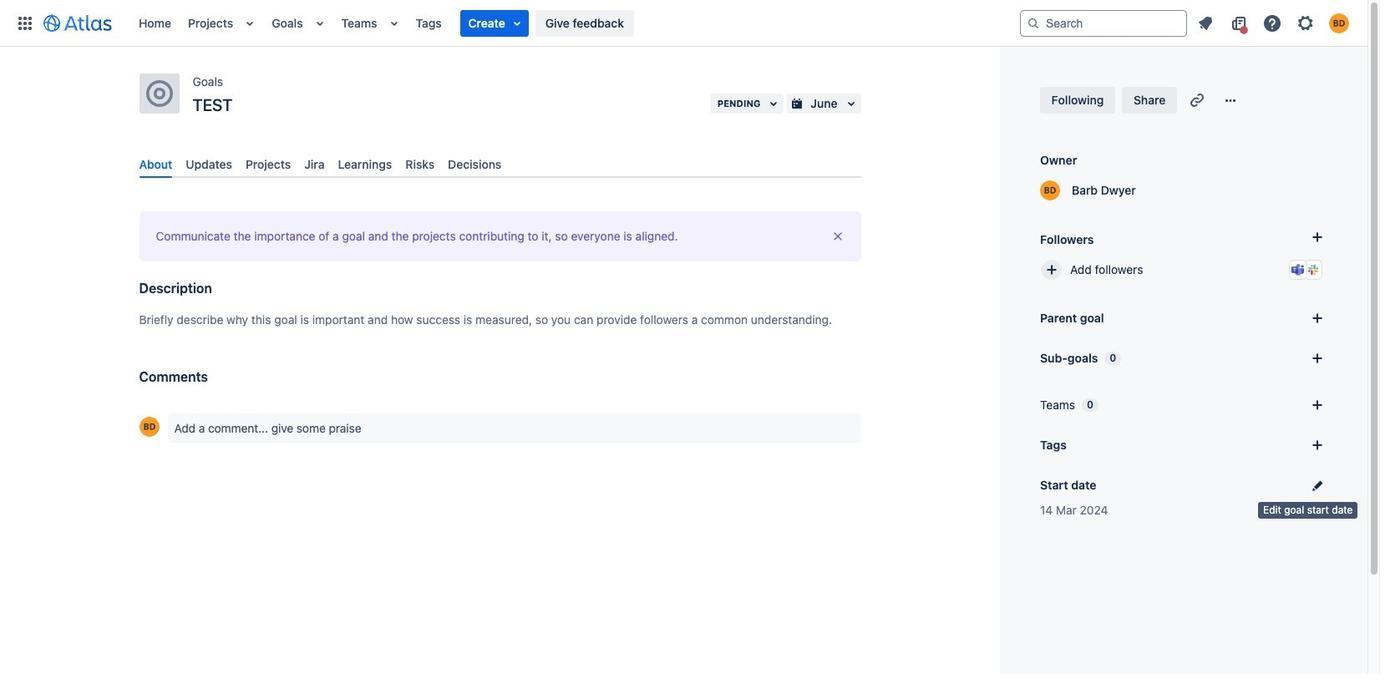 Task type: locate. For each thing, give the bounding box(es) containing it.
top element
[[10, 0, 1020, 46]]

tooltip
[[1259, 502, 1358, 519]]

banner
[[0, 0, 1368, 47]]

more information about this user image
[[139, 417, 159, 437]]

tab list
[[132, 150, 868, 178]]

None search field
[[1020, 10, 1188, 36]]

add a follower image
[[1308, 227, 1328, 247]]

account image
[[1330, 13, 1350, 33]]

list
[[130, 0, 1020, 46], [1191, 10, 1358, 36]]

list item inside top "element"
[[460, 10, 529, 36]]

list item
[[460, 10, 529, 36]]

more icon image
[[1221, 90, 1241, 110]]

close banner image
[[831, 230, 845, 243]]

msteams logo showing  channels are connected to this goal image
[[1292, 263, 1305, 277]]

slack logo showing nan channels are connected to this goal image
[[1307, 263, 1321, 277]]



Task type: describe. For each thing, give the bounding box(es) containing it.
Search field
[[1020, 10, 1188, 36]]

notifications image
[[1196, 13, 1216, 33]]

1 horizontal spatial list
[[1191, 10, 1358, 36]]

0 horizontal spatial list
[[130, 0, 1020, 46]]

help image
[[1263, 13, 1283, 33]]

switch to... image
[[15, 13, 35, 33]]

settings image
[[1296, 13, 1316, 33]]

goal icon image
[[146, 80, 173, 107]]

add follower image
[[1042, 260, 1062, 280]]

search image
[[1027, 16, 1041, 30]]



Task type: vqa. For each thing, say whether or not it's contained in the screenshot.
tooltip
yes



